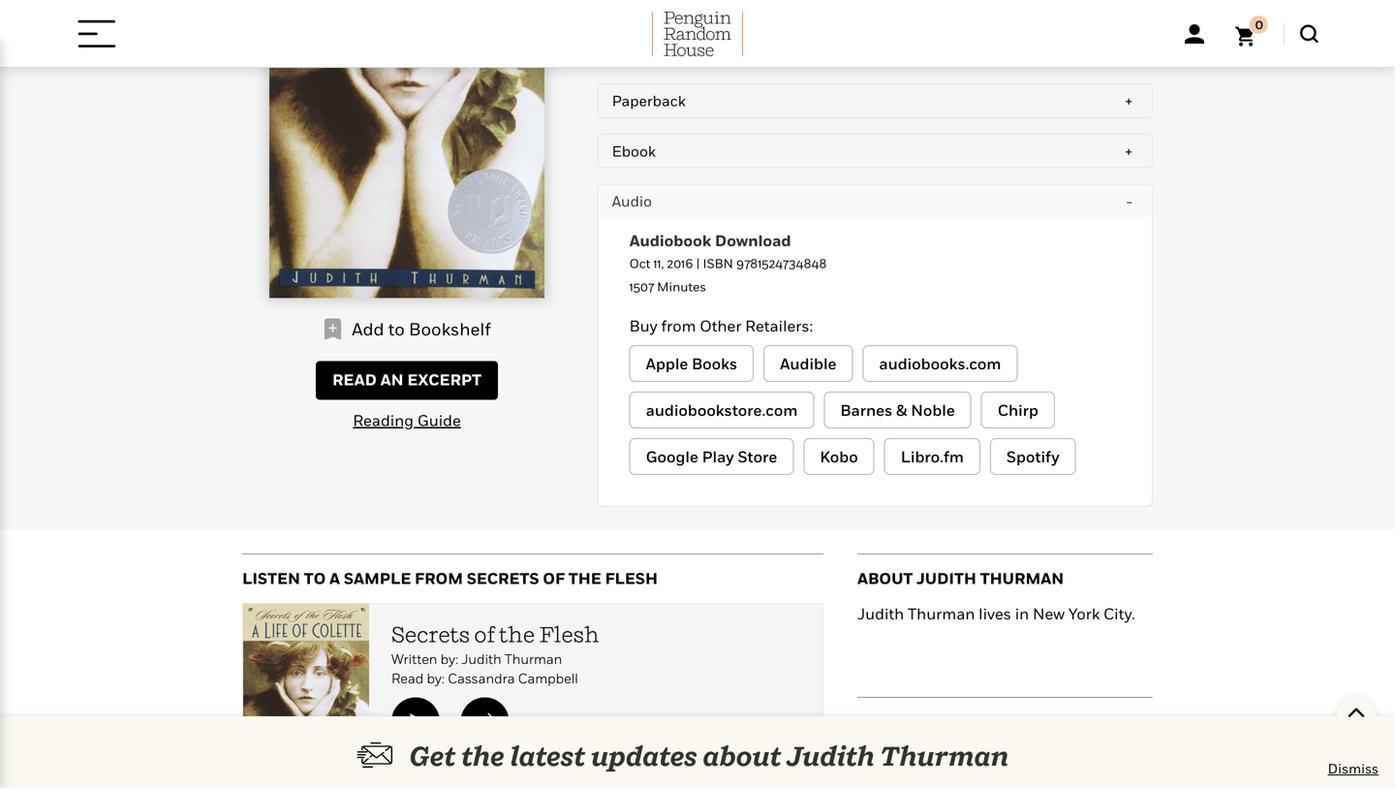 Task type: describe. For each thing, give the bounding box(es) containing it.
audiobooks.com link
[[863, 345, 1018, 382]]

product details
[[858, 713, 1008, 731]]

google
[[646, 448, 699, 466]]

1 horizontal spatial |
[[1017, 748, 1021, 766]]

2 vertical spatial judith
[[787, 740, 875, 772]]

secrets of the flesh by judith thurman image
[[270, 0, 545, 298]]

about
[[703, 740, 782, 772]]

entertainment
[[721, 25, 830, 43]]

1 vertical spatial judith
[[858, 604, 905, 623]]

new
[[1033, 604, 1065, 623]]

buy from other retailers:
[[630, 317, 813, 335]]

0 vertical spatial from
[[661, 317, 696, 335]]

category:
[[598, 25, 668, 43]]

0 vertical spatial judith
[[917, 569, 977, 588]]

in
[[1016, 604, 1030, 623]]

category: arts & entertainment biographies & memoirs literary figure biographies & memoirs
[[598, 25, 1007, 62]]

noble
[[911, 401, 955, 419]]

audiobook for audiobook download        | $30.00
[[858, 748, 936, 766]]

audiobook for audiobook download oct 11, 2016 | isbn 9781524734848 1507 minutes
[[630, 231, 712, 250]]

0 horizontal spatial memoirs
[[819, 44, 885, 62]]

reading guide
[[353, 411, 461, 429]]

audiobooks.com
[[879, 354, 1002, 373]]

other
[[700, 317, 742, 335]]

audible
[[780, 354, 837, 373]]

11,
[[654, 256, 664, 271]]

kobo link
[[804, 438, 875, 475]]

download for 11,
[[715, 231, 791, 250]]

dismiss link
[[1328, 759, 1379, 778]]

get
[[410, 740, 456, 772]]

audible link
[[764, 345, 853, 382]]

-
[[1127, 192, 1133, 210]]

lives
[[979, 604, 1012, 623]]

minutes
[[657, 279, 706, 294]]

arts
[[672, 25, 702, 43]]

oct
[[630, 256, 651, 271]]

a
[[330, 569, 340, 588]]

search image
[[1301, 25, 1319, 43]]

shopping cart image
[[1236, 16, 1269, 47]]

to for add
[[388, 319, 405, 339]]

audio
[[612, 192, 652, 210]]

paperback
[[612, 92, 686, 110]]

of
[[543, 569, 565, 588]]

libro.fm link
[[885, 438, 981, 475]]

about judith thurman
[[858, 569, 1064, 588]]

store
[[738, 448, 778, 466]]

get the latest updates about judith thurman
[[410, 740, 1009, 772]]

isbn
[[703, 256, 734, 271]]

product
[[858, 713, 937, 731]]

2016
[[667, 256, 694, 271]]

audiobookstore.com
[[646, 401, 798, 419]]

1507
[[630, 279, 654, 294]]

chirp
[[998, 401, 1039, 419]]

sign in image
[[1185, 24, 1205, 44]]

figure
[[660, 44, 708, 62]]

read an excerpt
[[332, 370, 482, 389]]

add
[[352, 319, 384, 339]]

0 horizontal spatial from
[[415, 569, 463, 588]]

retailers:
[[746, 317, 813, 335]]

books
[[692, 354, 738, 373]]

literary figure biographies & memoirs link
[[598, 44, 885, 63]]

read an excerpt link
[[316, 361, 498, 400]]

1 horizontal spatial biographies
[[834, 25, 923, 43]]

penguin random house image
[[653, 12, 743, 56]]

guide
[[418, 411, 461, 429]]

buy
[[630, 317, 658, 335]]



Task type: vqa. For each thing, say whether or not it's contained in the screenshot.
the Get
yes



Task type: locate. For each thing, give the bounding box(es) containing it.
barnes & noble link
[[824, 392, 972, 429]]

spotify
[[1007, 448, 1060, 466]]

excerpt
[[407, 370, 482, 389]]

0 vertical spatial thurman
[[981, 569, 1064, 588]]

play
[[702, 448, 734, 466]]

download for $30.00
[[940, 748, 1013, 766]]

&
[[706, 25, 717, 43], [927, 25, 938, 43], [805, 44, 816, 62], [897, 401, 908, 419]]

download up 9781524734848
[[715, 231, 791, 250]]

| inside audiobook download oct 11, 2016 | isbn 9781524734848 1507 minutes
[[696, 256, 700, 271]]

york
[[1069, 604, 1100, 623]]

1 horizontal spatial audiobook
[[858, 748, 936, 766]]

google play store link
[[630, 438, 794, 475]]

thurman up in
[[981, 569, 1064, 588]]

dismiss
[[1328, 760, 1379, 776]]

kobo
[[820, 448, 858, 466]]

audiobook download link
[[630, 231, 803, 256]]

listen to a sample from secrets of the flesh
[[242, 569, 658, 588]]

1 + from the top
[[1126, 92, 1133, 110]]

latest
[[510, 740, 586, 772]]

add to bookshelf
[[352, 319, 491, 339]]

1 horizontal spatial to
[[388, 319, 405, 339]]

to for listen
[[304, 569, 326, 588]]

1 vertical spatial +
[[1126, 142, 1133, 160]]

1 horizontal spatial memoirs
[[942, 25, 1007, 43]]

to right add
[[388, 319, 405, 339]]

audiobook download oct 11, 2016 | isbn 9781524734848 1507 minutes
[[630, 231, 827, 294]]

listen
[[242, 569, 300, 588]]

thurman
[[981, 569, 1064, 588], [908, 604, 975, 623], [880, 740, 1009, 772]]

9781524734848
[[737, 256, 827, 271]]

+ for ebook
[[1126, 142, 1133, 160]]

the right get
[[461, 740, 505, 772]]

0 vertical spatial the
[[569, 569, 602, 588]]

bookshelf
[[409, 319, 491, 339]]

1 horizontal spatial the
[[569, 569, 602, 588]]

0 horizontal spatial |
[[696, 256, 700, 271]]

judith down product
[[787, 740, 875, 772]]

+
[[1126, 92, 1133, 110], [1126, 142, 1133, 160]]

from right buy
[[661, 317, 696, 335]]

the right of
[[569, 569, 602, 588]]

audiobook inside audiobook download oct 11, 2016 | isbn 9781524734848 1507 minutes
[[630, 231, 712, 250]]

0 vertical spatial download
[[715, 231, 791, 250]]

judith up judith thurman lives in new york city.
[[917, 569, 977, 588]]

& inside "link"
[[897, 401, 908, 419]]

memoirs
[[942, 25, 1007, 43], [819, 44, 885, 62]]

0 vertical spatial +
[[1126, 92, 1133, 110]]

1 vertical spatial biographies
[[712, 44, 801, 62]]

audiobook
[[630, 231, 712, 250], [858, 748, 936, 766]]

download inside audiobook download oct 11, 2016 | isbn 9781524734848 1507 minutes
[[715, 231, 791, 250]]

download down details at the bottom right of the page
[[940, 748, 1013, 766]]

about
[[858, 569, 913, 588]]

2 vertical spatial thurman
[[880, 740, 1009, 772]]

arts & entertainment biographies & memoirs link
[[672, 25, 1007, 44]]

barnes
[[841, 401, 893, 419]]

an
[[381, 370, 404, 389]]

0 horizontal spatial to
[[304, 569, 326, 588]]

|
[[696, 256, 700, 271], [1017, 748, 1021, 766]]

reading
[[353, 411, 414, 429]]

2 + from the top
[[1126, 142, 1133, 160]]

0 vertical spatial memoirs
[[942, 25, 1007, 43]]

details
[[941, 713, 1008, 731]]

from right sample
[[415, 569, 463, 588]]

google play store
[[646, 448, 778, 466]]

audiobook up the 2016
[[630, 231, 712, 250]]

from
[[661, 317, 696, 335], [415, 569, 463, 588]]

judith thurman lives in new york city.
[[858, 604, 1136, 623]]

download
[[715, 231, 791, 250], [940, 748, 1013, 766]]

biographies
[[834, 25, 923, 43], [712, 44, 801, 62]]

1 horizontal spatial from
[[661, 317, 696, 335]]

reading guide link
[[353, 411, 461, 429]]

1 vertical spatial the
[[461, 740, 505, 772]]

libro.fm
[[901, 448, 964, 466]]

spotify link
[[990, 438, 1077, 475]]

the
[[569, 569, 602, 588], [461, 740, 505, 772]]

1 vertical spatial audiobook
[[858, 748, 936, 766]]

judith
[[917, 569, 977, 588], [858, 604, 905, 623], [787, 740, 875, 772]]

0 vertical spatial audiobook
[[630, 231, 712, 250]]

ebook
[[612, 142, 656, 160]]

thurman down "product details"
[[880, 740, 1009, 772]]

read
[[332, 370, 377, 389]]

audiobook download        | $30.00
[[858, 748, 1075, 766]]

1 vertical spatial download
[[940, 748, 1013, 766]]

0 horizontal spatial download
[[715, 231, 791, 250]]

audiobookstore.com link
[[630, 392, 815, 429]]

+ for paperback
[[1126, 92, 1133, 110]]

1 vertical spatial thurman
[[908, 604, 975, 623]]

barnes & noble
[[841, 401, 955, 419]]

$30.00
[[1025, 748, 1075, 766]]

0 horizontal spatial biographies
[[712, 44, 801, 62]]

thurman down about judith thurman
[[908, 604, 975, 623]]

judith down about
[[858, 604, 905, 623]]

sample
[[344, 569, 411, 588]]

expand/collapse sign up banner image
[[1348, 697, 1366, 726]]

apple
[[646, 354, 688, 373]]

1 vertical spatial |
[[1017, 748, 1021, 766]]

apple books
[[646, 354, 738, 373]]

1 vertical spatial from
[[415, 569, 463, 588]]

0 horizontal spatial the
[[461, 740, 505, 772]]

chirp link
[[982, 392, 1055, 429]]

to left a
[[304, 569, 326, 588]]

| right the 2016
[[696, 256, 700, 271]]

0 vertical spatial |
[[696, 256, 700, 271]]

to
[[388, 319, 405, 339], [304, 569, 326, 588]]

audiobook down product
[[858, 748, 936, 766]]

0 horizontal spatial audiobook
[[630, 231, 712, 250]]

0 vertical spatial to
[[388, 319, 405, 339]]

apple books link
[[630, 345, 754, 382]]

1 vertical spatial memoirs
[[819, 44, 885, 62]]

0 vertical spatial biographies
[[834, 25, 923, 43]]

1 vertical spatial to
[[304, 569, 326, 588]]

secrets
[[467, 569, 539, 588]]

flesh
[[605, 569, 658, 588]]

| left the $30.00
[[1017, 748, 1021, 766]]

literary
[[598, 44, 656, 62]]

updates
[[591, 740, 698, 772]]

1 horizontal spatial download
[[940, 748, 1013, 766]]

city.
[[1104, 604, 1136, 623]]



